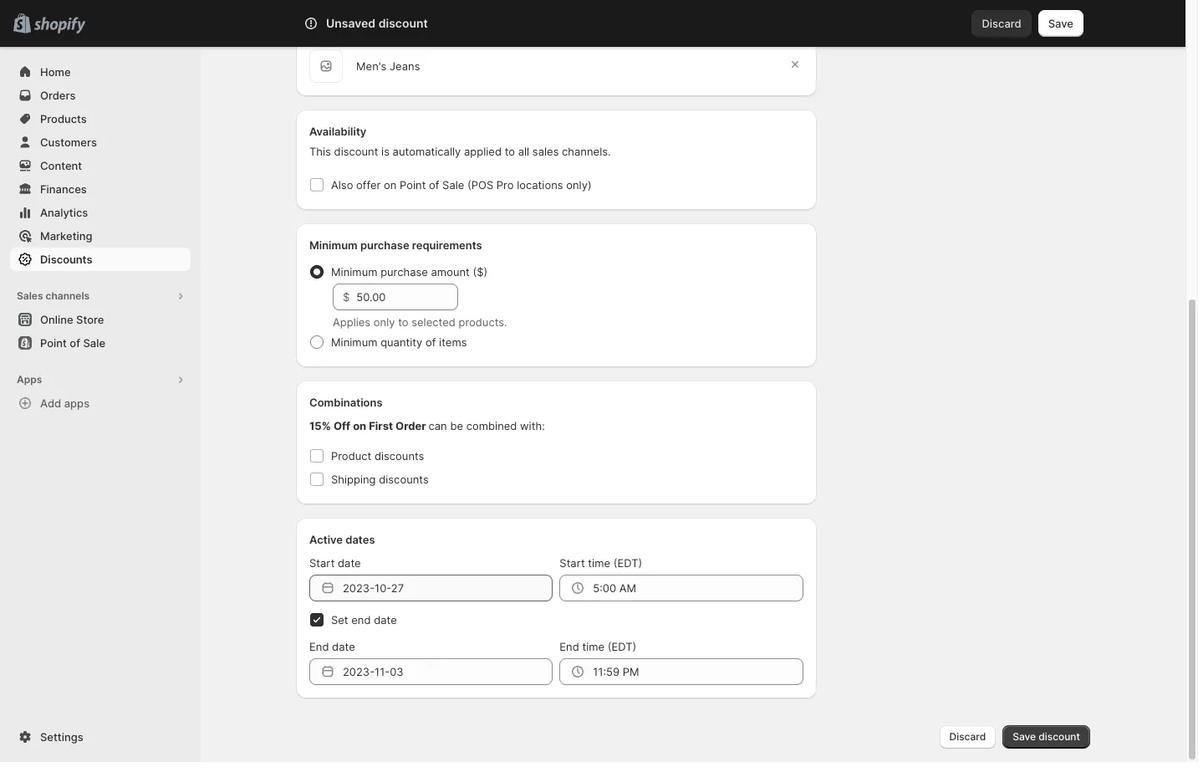 Task type: vqa. For each thing, say whether or not it's contained in the screenshot.
Customer
no



Task type: locate. For each thing, give the bounding box(es) containing it.
0 horizontal spatial on
[[353, 419, 367, 432]]

point of sale link
[[10, 331, 191, 355]]

purchase up the $ text field
[[381, 265, 428, 279]]

$ text field
[[357, 284, 458, 310]]

finances link
[[10, 177, 191, 201]]

end
[[310, 640, 329, 653], [560, 640, 580, 653]]

start
[[310, 556, 335, 570], [560, 556, 585, 570]]

discard
[[983, 17, 1022, 30], [950, 730, 986, 743]]

1 vertical spatial time
[[583, 640, 605, 653]]

product
[[331, 449, 372, 463]]

on
[[384, 178, 397, 192], [353, 419, 367, 432]]

product discounts
[[331, 449, 424, 463]]

discount
[[379, 16, 428, 30], [334, 145, 378, 158], [1039, 730, 1081, 743]]

minimum for minimum purchase requirements
[[310, 238, 358, 252]]

search
[[378, 17, 414, 30]]

this
[[310, 145, 331, 158]]

date right end
[[374, 613, 397, 627]]

2 vertical spatial discount
[[1039, 730, 1081, 743]]

discard left save discount
[[950, 730, 986, 743]]

1 vertical spatial sale
[[83, 336, 105, 350]]

date
[[338, 556, 361, 570], [374, 613, 397, 627], [332, 640, 355, 653]]

active
[[310, 533, 343, 546]]

0 horizontal spatial start
[[310, 556, 335, 570]]

1 start from the left
[[310, 556, 335, 570]]

2 start from the left
[[560, 556, 585, 570]]

End time (EDT) text field
[[593, 658, 804, 685]]

1 vertical spatial discounts
[[379, 473, 429, 486]]

purchase up 'minimum purchase amount ($)'
[[361, 238, 410, 252]]

1 horizontal spatial sale
[[443, 178, 465, 192]]

time for end
[[583, 640, 605, 653]]

discounts down product discounts
[[379, 473, 429, 486]]

0 vertical spatial discount
[[379, 16, 428, 30]]

(edt) up end time (edt) text field
[[608, 640, 637, 653]]

1 end from the left
[[310, 640, 329, 653]]

($)
[[473, 265, 488, 279]]

0 vertical spatial purchase
[[361, 238, 410, 252]]

purchase
[[361, 238, 410, 252], [381, 265, 428, 279]]

date down active dates
[[338, 556, 361, 570]]

1 horizontal spatial save
[[1049, 17, 1074, 30]]

applies only to selected products.
[[333, 315, 507, 329]]

to right only
[[398, 315, 409, 329]]

off
[[334, 419, 351, 432]]

sale
[[443, 178, 465, 192], [83, 336, 105, 350]]

discard button left save discount button
[[940, 725, 996, 749]]

1 horizontal spatial end
[[560, 640, 580, 653]]

1 vertical spatial purchase
[[381, 265, 428, 279]]

1 vertical spatial on
[[353, 419, 367, 432]]

discard button
[[972, 10, 1032, 37], [940, 725, 996, 749]]

1 vertical spatial save
[[1013, 730, 1037, 743]]

point
[[400, 178, 426, 192], [40, 336, 67, 350]]

content
[[40, 159, 82, 172]]

0 horizontal spatial point
[[40, 336, 67, 350]]

of down selected
[[426, 335, 436, 349]]

1 vertical spatial minimum
[[331, 265, 378, 279]]

purchase for requirements
[[361, 238, 410, 252]]

0 horizontal spatial save
[[1013, 730, 1037, 743]]

first
[[369, 419, 393, 432]]

search button
[[351, 10, 836, 37]]

men's
[[356, 59, 387, 73]]

save
[[1049, 17, 1074, 30], [1013, 730, 1037, 743]]

discounts link
[[10, 248, 191, 271]]

End date text field
[[343, 658, 553, 685]]

all
[[518, 145, 530, 158]]

0 vertical spatial discard
[[983, 17, 1022, 30]]

on right offer
[[384, 178, 397, 192]]

add
[[40, 397, 61, 410]]

marketing link
[[10, 224, 191, 248]]

customers link
[[10, 131, 191, 154]]

customers
[[40, 136, 97, 149]]

on right off
[[353, 419, 367, 432]]

to inside availability this discount is automatically applied to all sales channels.
[[505, 145, 515, 158]]

analytics link
[[10, 201, 191, 224]]

discounts
[[375, 449, 424, 463], [379, 473, 429, 486]]

discard left the "save" button
[[983, 17, 1022, 30]]

1 vertical spatial discard
[[950, 730, 986, 743]]

(edt) up start time (edt) text field
[[614, 556, 643, 570]]

sale down store
[[83, 336, 105, 350]]

point inside button
[[40, 336, 67, 350]]

minimum for minimum quantity of items
[[331, 335, 378, 349]]

discount for unsaved discount
[[379, 16, 428, 30]]

save for save
[[1049, 17, 1074, 30]]

0 vertical spatial save
[[1049, 17, 1074, 30]]

discount inside save discount button
[[1039, 730, 1081, 743]]

save discount
[[1013, 730, 1081, 743]]

0 vertical spatial discard button
[[972, 10, 1032, 37]]

start date
[[310, 556, 361, 570]]

1 horizontal spatial start
[[560, 556, 585, 570]]

pro
[[497, 178, 514, 192]]

0 vertical spatial to
[[505, 145, 515, 158]]

jeans
[[390, 59, 420, 73]]

automatically
[[393, 145, 461, 158]]

of down online store
[[70, 336, 80, 350]]

amount
[[431, 265, 470, 279]]

2 end from the left
[[560, 640, 580, 653]]

0 horizontal spatial end
[[310, 640, 329, 653]]

0 horizontal spatial sale
[[83, 336, 105, 350]]

1 horizontal spatial to
[[505, 145, 515, 158]]

0 vertical spatial minimum
[[310, 238, 358, 252]]

1 vertical spatial (edt)
[[608, 640, 637, 653]]

minimum
[[310, 238, 358, 252], [331, 265, 378, 279], [331, 335, 378, 349]]

to
[[505, 145, 515, 158], [398, 315, 409, 329]]

0 vertical spatial time
[[588, 556, 611, 570]]

date for end date
[[332, 640, 355, 653]]

sale left (pos
[[443, 178, 465, 192]]

1 horizontal spatial point
[[400, 178, 426, 192]]

minimum purchase requirements
[[310, 238, 482, 252]]

to left the all
[[505, 145, 515, 158]]

0 vertical spatial sale
[[443, 178, 465, 192]]

discard for save discount
[[950, 730, 986, 743]]

0 vertical spatial discounts
[[375, 449, 424, 463]]

1 vertical spatial point
[[40, 336, 67, 350]]

order
[[396, 419, 426, 432]]

date down set
[[332, 640, 355, 653]]

2 vertical spatial date
[[332, 640, 355, 653]]

orders link
[[10, 84, 191, 107]]

0 vertical spatial date
[[338, 556, 361, 570]]

point of sale button
[[0, 331, 201, 355]]

discounts for shipping discounts
[[379, 473, 429, 486]]

1 vertical spatial discount
[[334, 145, 378, 158]]

point down online
[[40, 336, 67, 350]]

discard button left the "save" button
[[972, 10, 1032, 37]]

end for end date
[[310, 640, 329, 653]]

discount inside availability this discount is automatically applied to all sales channels.
[[334, 145, 378, 158]]

point of sale
[[40, 336, 105, 350]]

point down automatically
[[400, 178, 426, 192]]

discounts for product discounts
[[375, 449, 424, 463]]

of inside button
[[70, 336, 80, 350]]

home
[[40, 65, 71, 79]]

of
[[429, 178, 440, 192], [426, 335, 436, 349], [70, 336, 80, 350]]

1 vertical spatial discard button
[[940, 725, 996, 749]]

0 vertical spatial on
[[384, 178, 397, 192]]

0 vertical spatial (edt)
[[614, 556, 643, 570]]

2 vertical spatial minimum
[[331, 335, 378, 349]]

0 horizontal spatial to
[[398, 315, 409, 329]]

start for start date
[[310, 556, 335, 570]]

availability
[[310, 125, 367, 138]]

discounts up shipping discounts
[[375, 449, 424, 463]]

end date
[[310, 640, 355, 653]]

1 horizontal spatial on
[[384, 178, 397, 192]]



Task type: describe. For each thing, give the bounding box(es) containing it.
(edt) for start time (edt)
[[614, 556, 643, 570]]

sales
[[533, 145, 559, 158]]

online
[[40, 313, 73, 326]]

is
[[382, 145, 390, 158]]

add apps button
[[10, 392, 191, 415]]

end time (edt)
[[560, 640, 637, 653]]

apps
[[17, 373, 42, 386]]

15%
[[310, 419, 331, 432]]

start time (edt)
[[560, 556, 643, 570]]

selected
[[412, 315, 456, 329]]

save discount button
[[1003, 725, 1091, 749]]

settings link
[[10, 725, 191, 749]]

add apps
[[40, 397, 90, 410]]

requirements
[[412, 238, 482, 252]]

settings
[[40, 730, 83, 744]]

discount for save discount
[[1039, 730, 1081, 743]]

set
[[331, 613, 349, 627]]

products
[[40, 112, 87, 125]]

unsaved
[[326, 16, 376, 30]]

online store button
[[0, 308, 201, 331]]

time for start
[[588, 556, 611, 570]]

on for offer
[[384, 178, 397, 192]]

home link
[[10, 60, 191, 84]]

only
[[374, 315, 395, 329]]

dates
[[346, 533, 375, 546]]

with:
[[520, 419, 545, 432]]

end
[[352, 613, 371, 627]]

1 vertical spatial to
[[398, 315, 409, 329]]

on for off
[[353, 419, 367, 432]]

applied
[[464, 145, 502, 158]]

sales channels button
[[10, 284, 191, 308]]

shipping discounts
[[331, 473, 429, 486]]

purchase for amount
[[381, 265, 428, 279]]

applies
[[333, 315, 371, 329]]

marketing
[[40, 229, 92, 243]]

also
[[331, 178, 353, 192]]

(edt) for end time (edt)
[[608, 640, 637, 653]]

also offer on point of sale (pos pro locations only)
[[331, 178, 592, 192]]

date for start date
[[338, 556, 361, 570]]

end for end time (edt)
[[560, 640, 580, 653]]

channels
[[46, 289, 90, 302]]

start for start time (edt)
[[560, 556, 585, 570]]

1 vertical spatial date
[[374, 613, 397, 627]]

can
[[429, 419, 447, 432]]

minimum for minimum purchase amount ($)
[[331, 265, 378, 279]]

minimum purchase amount ($)
[[331, 265, 488, 279]]

analytics
[[40, 206, 88, 219]]

set end date
[[331, 613, 397, 627]]

sale inside point of sale link
[[83, 336, 105, 350]]

discard button for save discount
[[940, 725, 996, 749]]

products link
[[10, 107, 191, 131]]

orders
[[40, 89, 76, 102]]

apps
[[64, 397, 90, 410]]

channels.
[[562, 145, 611, 158]]

locations
[[517, 178, 563, 192]]

offer
[[356, 178, 381, 192]]

availability this discount is automatically applied to all sales channels.
[[310, 125, 611, 158]]

finances
[[40, 182, 87, 196]]

discounts
[[40, 253, 92, 266]]

content link
[[10, 154, 191, 177]]

be
[[450, 419, 463, 432]]

Start date text field
[[343, 575, 553, 601]]

shipping
[[331, 473, 376, 486]]

combined
[[467, 419, 517, 432]]

discard for save
[[983, 17, 1022, 30]]

(pos
[[468, 178, 494, 192]]

0 vertical spatial point
[[400, 178, 426, 192]]

combinations
[[310, 396, 383, 409]]

minimum quantity of items
[[331, 335, 467, 349]]

men's jeans
[[356, 59, 420, 73]]

shopify image
[[34, 17, 86, 34]]

only)
[[567, 178, 592, 192]]

discard button for save
[[972, 10, 1032, 37]]

save for save discount
[[1013, 730, 1037, 743]]

save button
[[1039, 10, 1084, 37]]

quantity
[[381, 335, 423, 349]]

sales
[[17, 289, 43, 302]]

online store link
[[10, 308, 191, 331]]

items
[[439, 335, 467, 349]]

of down automatically
[[429, 178, 440, 192]]

online store
[[40, 313, 104, 326]]

unsaved discount
[[326, 16, 428, 30]]

store
[[76, 313, 104, 326]]

15% off on first order can be combined with:
[[310, 419, 545, 432]]

$
[[343, 290, 350, 304]]

Start time (EDT) text field
[[593, 575, 804, 601]]

active dates
[[310, 533, 375, 546]]

sales channels
[[17, 289, 90, 302]]

products.
[[459, 315, 507, 329]]



